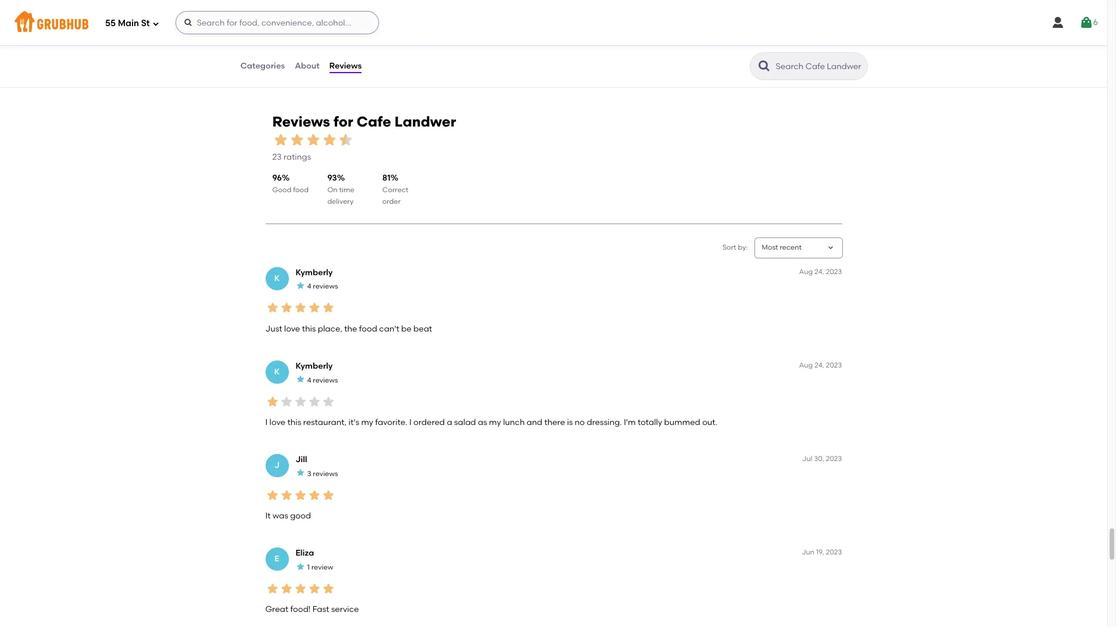 Task type: locate. For each thing, give the bounding box(es) containing it.
1 horizontal spatial food
[[359, 324, 377, 334]]

1 20–30 from the left
[[464, 40, 485, 48]]

1 vertical spatial this
[[287, 418, 301, 428]]

4 reviews up "place,"
[[307, 283, 338, 291]]

23
[[272, 152, 282, 162]]

the
[[344, 324, 357, 334]]

20–30
[[464, 40, 485, 48], [672, 40, 692, 48]]

ordered
[[413, 418, 445, 428]]

3.59
[[464, 50, 478, 58]]

it
[[265, 512, 271, 521]]

1 vertical spatial 4 reviews
[[307, 376, 338, 385]]

2 kymberly from the top
[[296, 361, 333, 371]]

1 vertical spatial reviews
[[272, 114, 330, 130]]

2 min from the left
[[486, 40, 499, 48]]

2 aug 24, 2023 from the top
[[799, 361, 842, 370]]

caret down icon image
[[826, 244, 835, 253]]

15–25
[[257, 40, 275, 48]]

1 horizontal spatial my
[[489, 418, 501, 428]]

0 horizontal spatial this
[[287, 418, 301, 428]]

2 k from the top
[[274, 367, 280, 377]]

20–30 min 3.30 mi
[[672, 40, 707, 58]]

0 vertical spatial 24,
[[814, 268, 824, 276]]

4 up restaurant,
[[307, 376, 311, 385]]

1 vertical spatial love
[[269, 418, 285, 428]]

is
[[567, 418, 573, 428]]

eliza
[[296, 549, 314, 559]]

search icon image
[[757, 59, 771, 73]]

0 horizontal spatial 20–30
[[464, 40, 485, 48]]

1 mi from the left
[[273, 50, 282, 58]]

1 horizontal spatial this
[[302, 324, 316, 334]]

ratings right '69'
[[823, 52, 851, 62]]

24, for i love this restaurant,  it's my favorite.  i ordered a salad as my lunch and there is no dressing.  i'm totally bummed out.
[[814, 361, 824, 370]]

food inside 96 good food
[[293, 186, 309, 194]]

my right as
[[489, 418, 501, 428]]

mi inside 15–25 min 0.30 mi
[[273, 50, 282, 58]]

svg image
[[152, 20, 159, 27]]

1 vertical spatial 24,
[[814, 361, 824, 370]]

1 horizontal spatial pizza
[[323, 10, 347, 21]]

1 4 reviews from the top
[[307, 283, 338, 291]]

2 4 from the top
[[307, 376, 311, 385]]

ratings for 163 ratings
[[615, 52, 643, 62]]

k up just
[[274, 274, 280, 283]]

reviews right '3'
[[313, 470, 338, 478]]

3.30
[[672, 50, 686, 58]]

4 up just love this place, the food can't be beat
[[307, 283, 311, 291]]

1 reviews from the top
[[313, 283, 338, 291]]

kymberly for restaurant,
[[296, 361, 333, 371]]

min for 69 ratings
[[694, 40, 707, 48]]

order
[[382, 198, 401, 206]]

little caesars pizza - paterson
[[257, 10, 396, 21]]

min inside 20–30 min 3.59 mi
[[486, 40, 499, 48]]

1 vertical spatial aug
[[799, 361, 813, 370]]

k down just
[[274, 367, 280, 377]]

4 2023 from the top
[[826, 549, 842, 557]]

0 horizontal spatial food
[[293, 186, 309, 194]]

reviews inside button
[[329, 61, 362, 71]]

96 good food
[[272, 173, 309, 194]]

most
[[762, 244, 778, 252]]

this left restaurant,
[[287, 418, 301, 428]]

2 horizontal spatial mi
[[688, 50, 697, 58]]

1 vertical spatial food
[[359, 324, 377, 334]]

2 aug from the top
[[799, 361, 813, 370]]

69 ratings
[[812, 52, 851, 62]]

1 2023 from the top
[[826, 268, 842, 276]]

restaurant,
[[303, 418, 347, 428]]

24,
[[814, 268, 824, 276], [814, 361, 824, 370]]

163 ratings
[[601, 52, 643, 62]]

1 aug 24, 2023 from the top
[[799, 268, 842, 276]]

correct
[[382, 186, 408, 194]]

2 2023 from the top
[[826, 361, 842, 370]]

reviews up "place,"
[[313, 283, 338, 291]]

main
[[118, 18, 139, 28]]

2 20–30 from the left
[[672, 40, 692, 48]]

1 kymberly from the top
[[296, 268, 333, 278]]

there
[[544, 418, 565, 428]]

service
[[331, 605, 359, 615]]

4 reviews
[[307, 283, 338, 291], [307, 376, 338, 385]]

2023 for i love this restaurant,  it's my favorite.  i ordered a salad as my lunch and there is no dressing.  i'm totally bummed out.
[[826, 361, 842, 370]]

i
[[265, 418, 268, 428], [409, 418, 411, 428]]

0 vertical spatial reviews
[[313, 283, 338, 291]]

pizza right subscription pass icon
[[273, 25, 290, 33]]

0 horizontal spatial pizza
[[273, 25, 290, 33]]

little caesars pizza - paterson link
[[257, 9, 435, 22]]

pizza left - at top left
[[323, 10, 347, 21]]

180 ratings
[[393, 52, 435, 62]]

k for i
[[274, 367, 280, 377]]

food
[[293, 186, 309, 194], [359, 324, 377, 334]]

1 min from the left
[[277, 40, 290, 48]]

ratings right 23
[[284, 152, 311, 162]]

0 vertical spatial aug
[[799, 268, 813, 276]]

kymberly
[[296, 268, 333, 278], [296, 361, 333, 371]]

0 vertical spatial 4
[[307, 283, 311, 291]]

reviews for reviews for cafe landwer
[[272, 114, 330, 130]]

1 vertical spatial reviews
[[313, 376, 338, 385]]

reviews right about
[[329, 61, 362, 71]]

reviews up 23 ratings
[[272, 114, 330, 130]]

0 vertical spatial kymberly
[[296, 268, 333, 278]]

Search Cafe Landwer search field
[[775, 61, 863, 72]]

0 horizontal spatial my
[[361, 418, 373, 428]]

2 4 reviews from the top
[[307, 376, 338, 385]]

categories
[[240, 61, 285, 71]]

2 24, from the top
[[814, 361, 824, 370]]

69
[[812, 52, 821, 62]]

min
[[277, 40, 290, 48], [486, 40, 499, 48], [694, 40, 707, 48]]

mi right 3.30
[[688, 50, 697, 58]]

food right the
[[359, 324, 377, 334]]

my
[[361, 418, 373, 428], [489, 418, 501, 428]]

0 horizontal spatial min
[[277, 40, 290, 48]]

3 2023 from the top
[[826, 455, 842, 463]]

0 vertical spatial this
[[302, 324, 316, 334]]

aug for just love this place, the food can't be beat
[[799, 268, 813, 276]]

mi for 180 ratings
[[273, 50, 282, 58]]

recent
[[780, 244, 802, 252]]

1 horizontal spatial mi
[[480, 50, 489, 58]]

min inside 20–30 min 3.30 mi
[[694, 40, 707, 48]]

delivery
[[327, 198, 354, 206]]

0 vertical spatial food
[[293, 186, 309, 194]]

mi inside 20–30 min 3.30 mi
[[688, 50, 697, 58]]

e
[[275, 555, 279, 564]]

3 reviews
[[307, 470, 338, 478]]

min inside 15–25 min 0.30 mi
[[277, 40, 290, 48]]

reviews button
[[329, 45, 362, 87]]

reviews
[[313, 283, 338, 291], [313, 376, 338, 385], [313, 470, 338, 478]]

1 vertical spatial k
[[274, 367, 280, 377]]

reviews up restaurant,
[[313, 376, 338, 385]]

star icon image
[[389, 39, 398, 49], [398, 39, 407, 49], [407, 39, 417, 49], [417, 39, 426, 49], [426, 39, 435, 49], [426, 39, 435, 49], [596, 39, 606, 49], [606, 39, 615, 49], [615, 39, 624, 49], [624, 39, 634, 49], [634, 39, 643, 49], [634, 39, 643, 49], [804, 39, 813, 49], [813, 39, 823, 49], [823, 39, 832, 49], [832, 39, 841, 49], [832, 39, 841, 49], [841, 39, 851, 49], [272, 132, 289, 148], [289, 132, 305, 148], [305, 132, 321, 148], [321, 132, 337, 148], [337, 132, 354, 148], [337, 132, 354, 148], [296, 281, 305, 291], [265, 301, 279, 315], [279, 301, 293, 315], [293, 301, 307, 315], [307, 301, 321, 315], [321, 301, 335, 315], [296, 375, 305, 384], [265, 395, 279, 409], [279, 395, 293, 409], [293, 395, 307, 409], [307, 395, 321, 409], [321, 395, 335, 409], [296, 469, 305, 478], [265, 489, 279, 503], [279, 489, 293, 503], [293, 489, 307, 503], [307, 489, 321, 503], [321, 489, 335, 503], [296, 562, 305, 572], [265, 582, 279, 596], [279, 582, 293, 596], [293, 582, 307, 596], [307, 582, 321, 596], [321, 582, 335, 596]]

2 reviews from the top
[[313, 376, 338, 385]]

2 i from the left
[[409, 418, 411, 428]]

aug 24, 2023 for just love this place, the food can't be beat
[[799, 268, 842, 276]]

be
[[401, 324, 411, 334]]

1 24, from the top
[[814, 268, 824, 276]]

love for i
[[269, 418, 285, 428]]

0 vertical spatial love
[[284, 324, 300, 334]]

love for just
[[284, 324, 300, 334]]

3 reviews from the top
[[313, 470, 338, 478]]

20–30 up '3.59'
[[464, 40, 485, 48]]

can't
[[379, 324, 399, 334]]

svg image
[[1051, 16, 1065, 30], [1079, 16, 1093, 30], [183, 18, 193, 27]]

2 horizontal spatial svg image
[[1079, 16, 1093, 30]]

2 horizontal spatial min
[[694, 40, 707, 48]]

0 horizontal spatial svg image
[[183, 18, 193, 27]]

ratings right 180
[[408, 52, 435, 62]]

4
[[307, 283, 311, 291], [307, 376, 311, 385]]

4 reviews for place,
[[307, 283, 338, 291]]

15–25 min 0.30 mi
[[257, 40, 290, 58]]

was
[[273, 512, 288, 521]]

ratings right 163
[[615, 52, 643, 62]]

love up j
[[269, 418, 285, 428]]

0 horizontal spatial mi
[[273, 50, 282, 58]]

ratings
[[408, 52, 435, 62], [615, 52, 643, 62], [823, 52, 851, 62], [284, 152, 311, 162]]

my right it's
[[361, 418, 373, 428]]

1 4 from the top
[[307, 283, 311, 291]]

mi right '3.59'
[[480, 50, 489, 58]]

mi inside 20–30 min 3.59 mi
[[480, 50, 489, 58]]

19,
[[816, 549, 824, 557]]

k
[[274, 274, 280, 283], [274, 367, 280, 377]]

55 main st
[[105, 18, 150, 28]]

this for place,
[[302, 324, 316, 334]]

salad
[[454, 418, 476, 428]]

this
[[302, 324, 316, 334], [287, 418, 301, 428]]

little
[[257, 10, 280, 21]]

mi right 0.30
[[273, 50, 282, 58]]

2023
[[826, 268, 842, 276], [826, 361, 842, 370], [826, 455, 842, 463], [826, 549, 842, 557]]

0 vertical spatial 4 reviews
[[307, 283, 338, 291]]

no
[[575, 418, 585, 428]]

aug for i love this restaurant,  it's my favorite.  i ordered a salad as my lunch and there is no dressing.  i'm totally bummed out.
[[799, 361, 813, 370]]

food right good
[[293, 186, 309, 194]]

about button
[[294, 45, 320, 87]]

0 vertical spatial aug 24, 2023
[[799, 268, 842, 276]]

main navigation navigation
[[0, 0, 1107, 45]]

20–30 inside 20–30 min 3.30 mi
[[672, 40, 692, 48]]

k for just
[[274, 274, 280, 283]]

mi
[[273, 50, 282, 58], [480, 50, 489, 58], [688, 50, 697, 58]]

reviews
[[329, 61, 362, 71], [272, 114, 330, 130]]

beat
[[413, 324, 432, 334]]

aug 24, 2023 for i love this restaurant,  it's my favorite.  i ordered a salad as my lunch and there is no dressing.  i'm totally bummed out.
[[799, 361, 842, 370]]

2 vertical spatial reviews
[[313, 470, 338, 478]]

sort
[[722, 244, 736, 252]]

4 for place,
[[307, 283, 311, 291]]

6 button
[[1079, 12, 1098, 33]]

and
[[527, 418, 542, 428]]

1 vertical spatial kymberly
[[296, 361, 333, 371]]

pizza
[[323, 10, 347, 21], [273, 25, 290, 33]]

1 horizontal spatial min
[[486, 40, 499, 48]]

reviews for reviews
[[329, 61, 362, 71]]

1 vertical spatial 4
[[307, 376, 311, 385]]

163
[[601, 52, 614, 62]]

1 k from the top
[[274, 274, 280, 283]]

0 vertical spatial reviews
[[329, 61, 362, 71]]

place,
[[318, 324, 342, 334]]

0 horizontal spatial i
[[265, 418, 268, 428]]

0 vertical spatial k
[[274, 274, 280, 283]]

i love this restaurant,  it's my favorite.  i ordered a salad as my lunch and there is no dressing.  i'm totally bummed out.
[[265, 418, 717, 428]]

1 horizontal spatial 20–30
[[672, 40, 692, 48]]

1 vertical spatial aug 24, 2023
[[799, 361, 842, 370]]

2023 for just love this place, the food can't be beat
[[826, 268, 842, 276]]

this left "place,"
[[302, 324, 316, 334]]

1 aug from the top
[[799, 268, 813, 276]]

bummed
[[664, 418, 700, 428]]

3 mi from the left
[[688, 50, 697, 58]]

1 horizontal spatial i
[[409, 418, 411, 428]]

love right just
[[284, 324, 300, 334]]

20–30 inside 20–30 min 3.59 mi
[[464, 40, 485, 48]]

2 mi from the left
[[480, 50, 489, 58]]

20–30 up 3.30
[[672, 40, 692, 48]]

aug 24, 2023
[[799, 268, 842, 276], [799, 361, 842, 370]]

1 i from the left
[[265, 418, 268, 428]]

4 reviews up restaurant,
[[307, 376, 338, 385]]

3 min from the left
[[694, 40, 707, 48]]



Task type: vqa. For each thing, say whether or not it's contained in the screenshot.
chicken on the bottom right of page
no



Task type: describe. For each thing, give the bounding box(es) containing it.
6
[[1093, 17, 1098, 27]]

jun 19, 2023
[[802, 549, 842, 557]]

reviews for cafe landwer
[[272, 114, 456, 130]]

2023 for great food! fast service
[[826, 549, 842, 557]]

ratings for 180 ratings
[[408, 52, 435, 62]]

just
[[265, 324, 282, 334]]

93
[[327, 173, 337, 183]]

93 on time delivery
[[327, 173, 354, 206]]

it was good
[[265, 512, 311, 521]]

ratings for 23 ratings
[[284, 152, 311, 162]]

good
[[290, 512, 311, 521]]

great food! fast service
[[265, 605, 359, 615]]

dressing.
[[587, 418, 622, 428]]

great
[[265, 605, 288, 615]]

as
[[478, 418, 487, 428]]

caesars
[[282, 10, 320, 21]]

this for restaurant,
[[287, 418, 301, 428]]

it's
[[348, 418, 359, 428]]

0.30
[[257, 50, 271, 58]]

mi for 163 ratings
[[480, 50, 489, 58]]

min for 180 ratings
[[277, 40, 290, 48]]

20–30 min 3.59 mi
[[464, 40, 499, 58]]

reviews for place,
[[313, 283, 338, 291]]

Sort by: field
[[762, 243, 802, 253]]

4 for restaurant,
[[307, 376, 311, 385]]

1 vertical spatial pizza
[[273, 25, 290, 33]]

i'm
[[624, 418, 636, 428]]

just love this place, the food can't be beat
[[265, 324, 432, 334]]

2 my from the left
[[489, 418, 501, 428]]

review
[[311, 564, 333, 572]]

20–30 for 69 ratings
[[672, 40, 692, 48]]

mi for 69 ratings
[[688, 50, 697, 58]]

30,
[[814, 455, 824, 463]]

st
[[141, 18, 150, 28]]

svg image inside 6 'button'
[[1079, 16, 1093, 30]]

fast
[[313, 605, 329, 615]]

a
[[447, 418, 452, 428]]

24, for just love this place, the food can't be beat
[[814, 268, 824, 276]]

subscription pass image
[[257, 25, 268, 34]]

20–30 for 163 ratings
[[464, 40, 485, 48]]

2023 for it was good
[[826, 455, 842, 463]]

23 ratings
[[272, 152, 311, 162]]

for
[[333, 114, 353, 130]]

1 horizontal spatial svg image
[[1051, 16, 1065, 30]]

sort by:
[[722, 244, 748, 252]]

81 correct order
[[382, 173, 408, 206]]

food!
[[290, 605, 311, 615]]

reviews for restaurant,
[[313, 376, 338, 385]]

-
[[349, 10, 353, 21]]

favorite.
[[375, 418, 407, 428]]

landwer
[[395, 114, 456, 130]]

paterson
[[355, 10, 396, 21]]

kymberly for place,
[[296, 268, 333, 278]]

0 vertical spatial pizza
[[323, 10, 347, 21]]

jul 30, 2023
[[802, 455, 842, 463]]

1
[[307, 564, 310, 572]]

good
[[272, 186, 291, 194]]

1 review
[[307, 564, 333, 572]]

3
[[307, 470, 311, 478]]

j
[[274, 461, 280, 471]]

81
[[382, 173, 390, 183]]

categories button
[[240, 45, 285, 87]]

min for 163 ratings
[[486, 40, 499, 48]]

1 my from the left
[[361, 418, 373, 428]]

jun
[[802, 549, 814, 557]]

jill
[[296, 455, 307, 465]]

time
[[339, 186, 354, 194]]

on
[[327, 186, 337, 194]]

180
[[393, 52, 406, 62]]

totally
[[638, 418, 662, 428]]

Search for food, convenience, alcohol... search field
[[175, 11, 379, 34]]

jul
[[802, 455, 812, 463]]

most recent
[[762, 244, 802, 252]]

96
[[272, 173, 282, 183]]

ratings for 69 ratings
[[823, 52, 851, 62]]

cafe
[[357, 114, 391, 130]]

out.
[[702, 418, 717, 428]]

lunch
[[503, 418, 525, 428]]

about
[[295, 61, 319, 71]]

55
[[105, 18, 116, 28]]

4 reviews for restaurant,
[[307, 376, 338, 385]]

by:
[[738, 244, 748, 252]]



